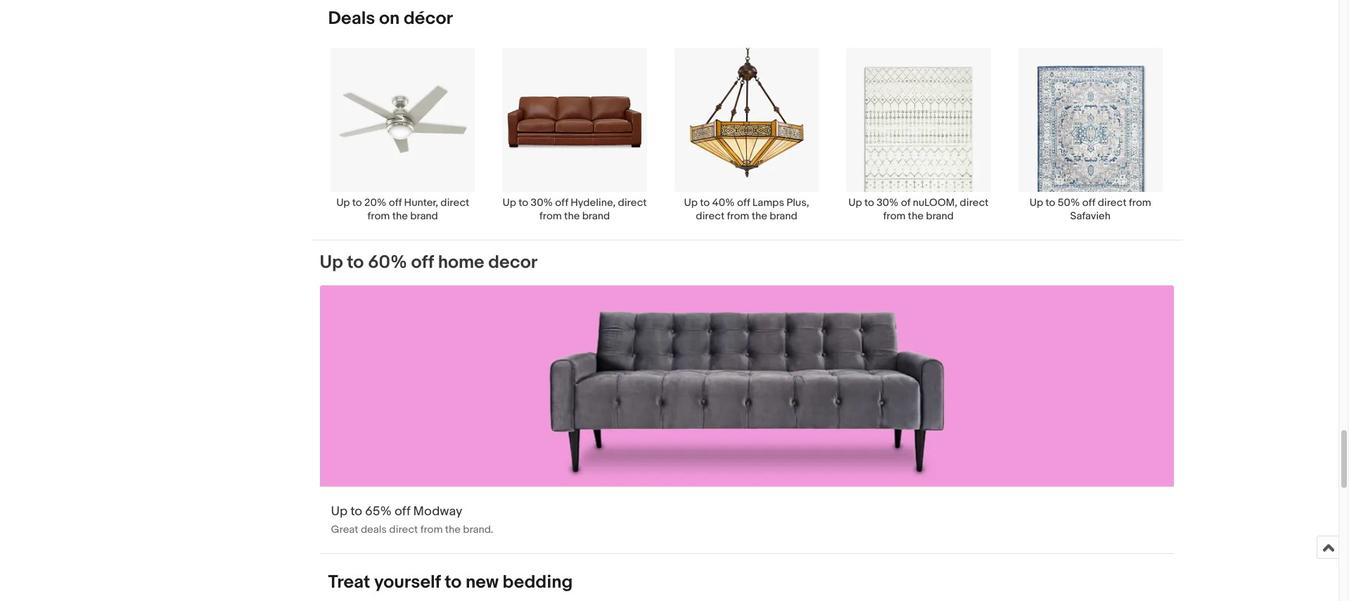 Task type: vqa. For each thing, say whether or not it's contained in the screenshot.
Seller with a 100% positive feedback text box
no



Task type: locate. For each thing, give the bounding box(es) containing it.
up to 40% off lamps plus, direct from the brand link
[[661, 47, 833, 223]]

up inside up to 20% off hunter, direct from the brand
[[336, 197, 350, 210]]

brand inside up to 20% off hunter, direct from the brand
[[410, 210, 438, 223]]

up for up to 20% off hunter, direct from the brand
[[336, 197, 350, 210]]

up inside 'up to 40% off lamps plus, direct from the brand'
[[684, 197, 698, 210]]

off for 30%
[[555, 197, 568, 210]]

direct inside up to 30% off hydeline, direct from the brand
[[618, 197, 647, 210]]

off inside up to 50% off direct from safavieh
[[1082, 197, 1095, 210]]

from down modway
[[420, 523, 443, 536]]

new
[[466, 572, 499, 593]]

brand inside up to 30% of nuloom, direct from the brand
[[926, 210, 954, 223]]

20%
[[364, 197, 386, 210]]

off right 65%
[[395, 504, 410, 520]]

up to 65% off modway great deals direct from the brand.
[[331, 504, 493, 536]]

off
[[389, 197, 402, 210], [555, 197, 568, 210], [737, 197, 750, 210], [1082, 197, 1095, 210], [411, 252, 434, 274], [395, 504, 410, 520]]

from left lamps
[[727, 210, 749, 223]]

from left hunter,
[[368, 210, 390, 223]]

brand.
[[463, 523, 493, 536]]

1 brand from the left
[[410, 210, 438, 223]]

hydeline,
[[571, 197, 616, 210]]

to inside up to 20% off hunter, direct from the brand
[[352, 197, 362, 210]]

to inside up to 30% of nuloom, direct from the brand
[[864, 197, 874, 210]]

to for up to 50% off direct from safavieh
[[1046, 197, 1055, 210]]

up inside up to 50% off direct from safavieh
[[1030, 197, 1043, 210]]

hunter,
[[404, 197, 438, 210]]

brand
[[410, 210, 438, 223], [582, 210, 610, 223], [770, 210, 797, 223], [926, 210, 954, 223]]

off left hydeline,
[[555, 197, 568, 210]]

the inside up to 30% off hydeline, direct from the brand
[[564, 210, 580, 223]]

up
[[336, 197, 350, 210], [503, 197, 516, 210], [684, 197, 698, 210], [848, 197, 862, 210], [1030, 197, 1043, 210], [320, 252, 343, 274], [331, 504, 347, 520]]

4 brand from the left
[[926, 210, 954, 223]]

0 horizontal spatial 30%
[[531, 197, 553, 210]]

up left 40%
[[684, 197, 698, 210]]

deals on décor
[[328, 8, 453, 30]]

to for up to 30% off hydeline, direct from the brand
[[519, 197, 528, 210]]

direct right nuloom, at the top right of the page
[[960, 197, 989, 210]]

from inside up to 20% off hunter, direct from the brand
[[368, 210, 390, 223]]

up left of
[[848, 197, 862, 210]]

off right "20%" on the top left of page
[[389, 197, 402, 210]]

off inside up to 65% off modway great deals direct from the brand.
[[395, 504, 410, 520]]

3 brand from the left
[[770, 210, 797, 223]]

30% inside up to 30% of nuloom, direct from the brand
[[876, 197, 899, 210]]

1 30% from the left
[[531, 197, 553, 210]]

to inside up to 65% off modway great deals direct from the brand.
[[350, 504, 362, 520]]

to
[[352, 197, 362, 210], [519, 197, 528, 210], [700, 197, 710, 210], [864, 197, 874, 210], [1046, 197, 1055, 210], [347, 252, 364, 274], [350, 504, 362, 520], [445, 572, 462, 593]]

up to 50% off direct from safavieh link
[[1004, 47, 1176, 223]]

from inside up to 30% of nuloom, direct from the brand
[[883, 210, 906, 223]]

up left 60% at the left of page
[[320, 252, 343, 274]]

up to 30% of nuloom, direct from the brand link
[[833, 47, 1004, 223]]

to left the 50%
[[1046, 197, 1055, 210]]

the inside up to 30% of nuloom, direct from the brand
[[908, 210, 924, 223]]

off right 40%
[[737, 197, 750, 210]]

up up "great"
[[331, 504, 347, 520]]

up to 20% off hunter, direct from the brand
[[336, 197, 469, 223]]

up inside up to 30% off hydeline, direct from the brand
[[503, 197, 516, 210]]

the for up to 30% of nuloom, direct from the brand
[[908, 210, 924, 223]]

direct right hydeline,
[[618, 197, 647, 210]]

the inside up to 20% off hunter, direct from the brand
[[392, 210, 408, 223]]

direct left lamps
[[696, 210, 725, 223]]

off for 65%
[[395, 504, 410, 520]]

65%
[[365, 504, 392, 520]]

to for up to 65% off modway great deals direct from the brand.
[[350, 504, 362, 520]]

safavieh
[[1070, 210, 1111, 223]]

up for up to 60% off home decor
[[320, 252, 343, 274]]

direct inside up to 30% of nuloom, direct from the brand
[[960, 197, 989, 210]]

off inside 'up to 40% off lamps plus, direct from the brand'
[[737, 197, 750, 210]]

the
[[392, 210, 408, 223], [564, 210, 580, 223], [752, 210, 767, 223], [908, 210, 924, 223], [445, 523, 461, 536]]

to inside up to 50% off direct from safavieh
[[1046, 197, 1055, 210]]

None text field
[[320, 286, 1174, 553]]

from left nuloom, at the top right of the page
[[883, 210, 906, 223]]

brand inside up to 30% off hydeline, direct from the brand
[[582, 210, 610, 223]]

from inside up to 50% off direct from safavieh
[[1129, 197, 1151, 210]]

up inside up to 30% of nuloom, direct from the brand
[[848, 197, 862, 210]]

decor
[[488, 252, 538, 274]]

to up "great"
[[350, 504, 362, 520]]

home
[[438, 252, 484, 274]]

off inside up to 30% off hydeline, direct from the brand
[[555, 197, 568, 210]]

direct
[[440, 197, 469, 210], [618, 197, 647, 210], [960, 197, 989, 210], [1098, 197, 1127, 210], [696, 210, 725, 223], [389, 523, 418, 536]]

direct right hunter,
[[440, 197, 469, 210]]

30% inside up to 30% off hydeline, direct from the brand
[[531, 197, 553, 210]]

up left the 50%
[[1030, 197, 1043, 210]]

up to 30% off hydeline, direct from the brand
[[503, 197, 647, 223]]

30% left hydeline,
[[531, 197, 553, 210]]

up left "20%" on the top left of page
[[336, 197, 350, 210]]

from right safavieh
[[1129, 197, 1151, 210]]

direct inside 'up to 40% off lamps plus, direct from the brand'
[[696, 210, 725, 223]]

off right the 50%
[[1082, 197, 1095, 210]]

to left 40%
[[700, 197, 710, 210]]

brand inside 'up to 40% off lamps plus, direct from the brand'
[[770, 210, 797, 223]]

off inside up to 20% off hunter, direct from the brand
[[389, 197, 402, 210]]

up to 50% off direct from safavieh
[[1030, 197, 1151, 223]]

to inside 'up to 40% off lamps plus, direct from the brand'
[[700, 197, 710, 210]]

30% left of
[[876, 197, 899, 210]]

off for 50%
[[1082, 197, 1095, 210]]

to left of
[[864, 197, 874, 210]]

direct inside up to 50% off direct from safavieh
[[1098, 197, 1127, 210]]

from
[[1129, 197, 1151, 210], [368, 210, 390, 223], [539, 210, 562, 223], [727, 210, 749, 223], [883, 210, 906, 223], [420, 523, 443, 536]]

list containing up to 20% off hunter, direct from the brand
[[311, 47, 1182, 240]]

the for up to 30% off hydeline, direct from the brand
[[564, 210, 580, 223]]

to left "20%" on the top left of page
[[352, 197, 362, 210]]

from left hydeline,
[[539, 210, 562, 223]]

direct right deals
[[389, 523, 418, 536]]

30%
[[531, 197, 553, 210], [876, 197, 899, 210]]

brand for up to 30% off hydeline, direct from the brand
[[582, 210, 610, 223]]

great
[[331, 523, 358, 536]]

to inside up to 30% off hydeline, direct from the brand
[[519, 197, 528, 210]]

1 horizontal spatial 30%
[[876, 197, 899, 210]]

direct right the 50%
[[1098, 197, 1127, 210]]

off for 20%
[[389, 197, 402, 210]]

list
[[311, 47, 1182, 240]]

off right 60% at the left of page
[[411, 252, 434, 274]]

brand for up to 30% of nuloom, direct from the brand
[[926, 210, 954, 223]]

2 brand from the left
[[582, 210, 610, 223]]

the inside 'up to 40% off lamps plus, direct from the brand'
[[752, 210, 767, 223]]

2 30% from the left
[[876, 197, 899, 210]]

to up decor
[[519, 197, 528, 210]]

up up decor
[[503, 197, 516, 210]]

to left 60% at the left of page
[[347, 252, 364, 274]]

off for 40%
[[737, 197, 750, 210]]



Task type: describe. For each thing, give the bounding box(es) containing it.
to for up to 20% off hunter, direct from the brand
[[352, 197, 362, 210]]

treat
[[328, 572, 370, 593]]

to for up to 60% off home decor
[[347, 252, 364, 274]]

up to 60% off home decor
[[320, 252, 538, 274]]

direct inside up to 20% off hunter, direct from the brand
[[440, 197, 469, 210]]

60%
[[368, 252, 407, 274]]

up to 20% off hunter, direct from the brand link
[[317, 47, 489, 223]]

50%
[[1058, 197, 1080, 210]]

up to 30% of nuloom, direct from the brand
[[848, 197, 989, 223]]

deals
[[328, 8, 375, 30]]

none text field containing up to 65% off modway
[[320, 286, 1174, 553]]

up for up to 30% off hydeline, direct from the brand
[[503, 197, 516, 210]]

30% for off
[[531, 197, 553, 210]]

up to 40% off lamps plus, direct from the brand
[[684, 197, 809, 223]]

modway
[[413, 504, 462, 520]]

the for up to 20% off hunter, direct from the brand
[[392, 210, 408, 223]]

to for up to 30% of nuloom, direct from the brand
[[864, 197, 874, 210]]

to for up to 40% off lamps plus, direct from the brand
[[700, 197, 710, 210]]

of
[[901, 197, 910, 210]]

up inside up to 65% off modway great deals direct from the brand.
[[331, 504, 347, 520]]

décor
[[404, 8, 453, 30]]

up to 30% off hydeline, direct from the brand link
[[489, 47, 661, 223]]

to left new at bottom left
[[445, 572, 462, 593]]

from inside 'up to 40% off lamps plus, direct from the brand'
[[727, 210, 749, 223]]

the inside up to 65% off modway great deals direct from the brand.
[[445, 523, 461, 536]]

yourself
[[374, 572, 441, 593]]

nuloom,
[[913, 197, 957, 210]]

30% for of
[[876, 197, 899, 210]]

brand for up to 20% off hunter, direct from the brand
[[410, 210, 438, 223]]

from inside up to 30% off hydeline, direct from the brand
[[539, 210, 562, 223]]

up for up to 50% off direct from safavieh
[[1030, 197, 1043, 210]]

up for up to 40% off lamps plus, direct from the brand
[[684, 197, 698, 210]]

deals
[[361, 523, 387, 536]]

off for 60%
[[411, 252, 434, 274]]

on
[[379, 8, 400, 30]]

treat yourself to new bedding
[[328, 572, 573, 593]]

plus,
[[787, 197, 809, 210]]

from inside up to 65% off modway great deals direct from the brand.
[[420, 523, 443, 536]]

lamps
[[752, 197, 784, 210]]

up for up to 30% of nuloom, direct from the brand
[[848, 197, 862, 210]]

direct inside up to 65% off modway great deals direct from the brand.
[[389, 523, 418, 536]]

40%
[[712, 197, 735, 210]]

bedding
[[503, 572, 573, 593]]



